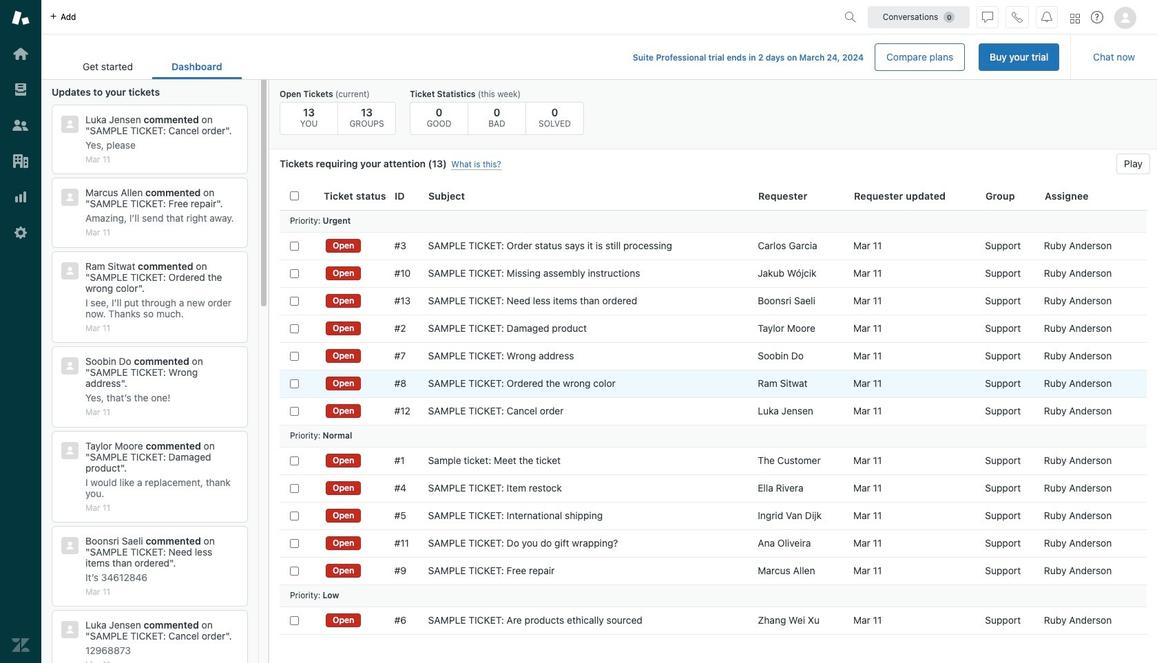 Task type: locate. For each thing, give the bounding box(es) containing it.
get help image
[[1092, 11, 1104, 23]]

main element
[[0, 0, 41, 664]]

reporting image
[[12, 188, 30, 206]]

customers image
[[12, 116, 30, 134]]

views image
[[12, 81, 30, 99]]

Select All Tickets checkbox
[[290, 192, 299, 201]]

get started image
[[12, 45, 30, 63]]

tab list
[[63, 54, 242, 79]]

notifications image
[[1042, 11, 1053, 22]]

None checkbox
[[290, 242, 299, 251], [290, 352, 299, 361], [290, 457, 299, 466], [290, 512, 299, 521], [290, 567, 299, 576], [290, 242, 299, 251], [290, 352, 299, 361], [290, 457, 299, 466], [290, 512, 299, 521], [290, 567, 299, 576]]

tab
[[63, 54, 152, 79]]

zendesk image
[[12, 637, 30, 655]]

None checkbox
[[290, 269, 299, 278], [290, 297, 299, 306], [290, 324, 299, 333], [290, 379, 299, 388], [290, 407, 299, 416], [290, 484, 299, 493], [290, 539, 299, 548], [290, 616, 299, 625], [290, 269, 299, 278], [290, 297, 299, 306], [290, 324, 299, 333], [290, 379, 299, 388], [290, 407, 299, 416], [290, 484, 299, 493], [290, 539, 299, 548], [290, 616, 299, 625]]

zendesk products image
[[1071, 13, 1081, 23]]

grid
[[269, 183, 1158, 664]]



Task type: describe. For each thing, give the bounding box(es) containing it.
zendesk support image
[[12, 9, 30, 27]]

admin image
[[12, 224, 30, 242]]

March 24, 2024 text field
[[800, 52, 864, 63]]

button displays agent's chat status as invisible. image
[[983, 11, 994, 22]]

organizations image
[[12, 152, 30, 170]]



